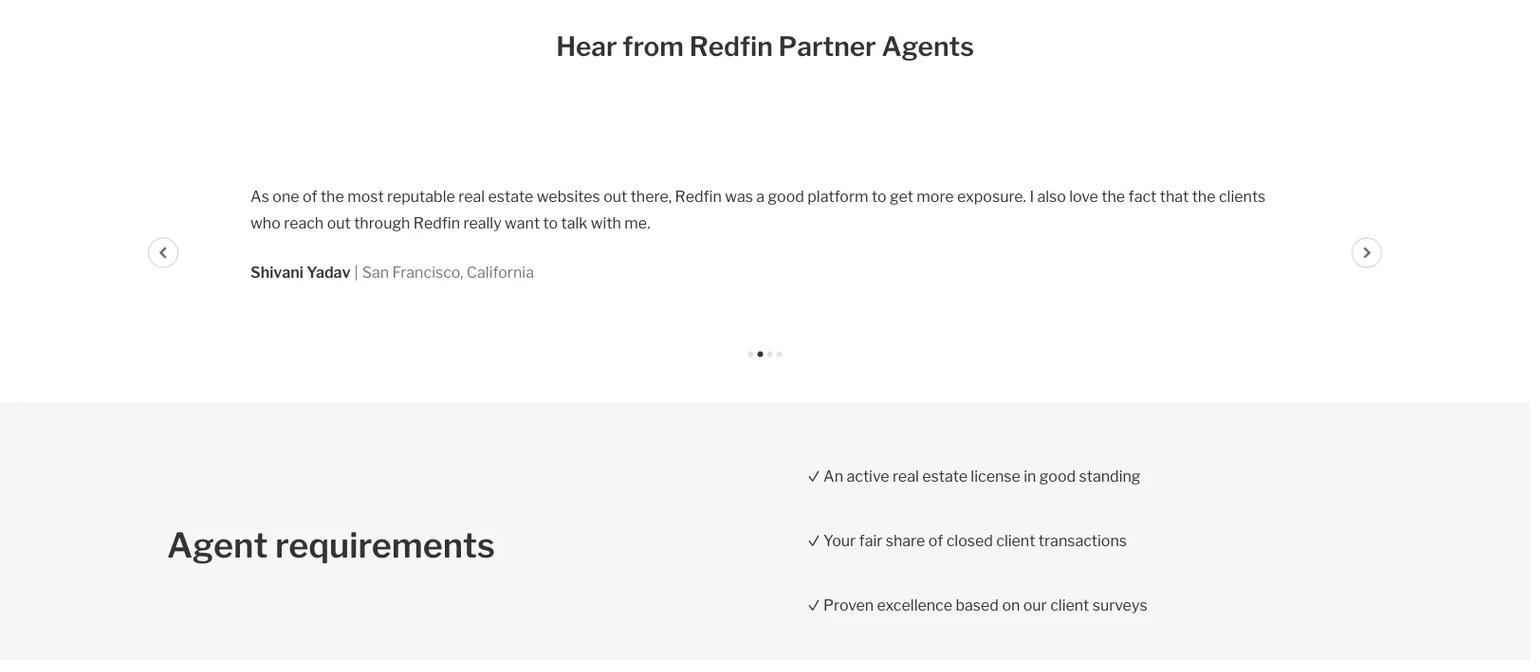 Task type: locate. For each thing, give the bounding box(es) containing it.
1 vertical spatial client
[[1050, 596, 1089, 615]]

redfin down reputable at the left of page
[[413, 213, 460, 231]]

0 horizontal spatial of
[[303, 186, 317, 205]]

of right one
[[303, 186, 317, 205]]

1 horizontal spatial out
[[604, 186, 627, 205]]

to
[[872, 186, 887, 205], [543, 213, 558, 231]]

✓ proven excellence based on our client surveys
[[807, 596, 1147, 615]]

fact
[[1129, 186, 1157, 205]]

with
[[591, 213, 621, 231]]

was
[[725, 186, 753, 205]]

1 vertical spatial of
[[929, 532, 943, 550]]

california
[[467, 262, 534, 281]]

of
[[303, 186, 317, 205], [929, 532, 943, 550]]

client right closed
[[996, 532, 1035, 550]]

to left talk
[[543, 213, 558, 231]]

partner
[[778, 30, 876, 62]]

next image
[[1362, 247, 1373, 258]]

through
[[354, 213, 410, 231]]

1 vertical spatial ✓
[[807, 532, 820, 550]]

0 vertical spatial good
[[768, 186, 804, 205]]

1 horizontal spatial to
[[872, 186, 887, 205]]

0 vertical spatial real
[[458, 186, 485, 205]]

agent requirements
[[167, 524, 495, 566]]

✓
[[807, 467, 820, 486], [807, 532, 820, 550], [807, 596, 820, 615]]

0 horizontal spatial real
[[458, 186, 485, 205]]

redfin left was
[[675, 186, 722, 205]]

that
[[1160, 186, 1189, 205]]

1 horizontal spatial good
[[1040, 467, 1076, 486]]

the left the fact
[[1102, 186, 1125, 205]]

client
[[996, 532, 1035, 550], [1050, 596, 1089, 615]]

0 horizontal spatial client
[[996, 532, 1035, 550]]

out
[[604, 186, 627, 205], [327, 213, 351, 231]]

proven
[[823, 596, 874, 615]]

talk
[[561, 213, 588, 231]]

of right the share
[[929, 532, 943, 550]]

the
[[321, 186, 344, 205], [1102, 186, 1125, 205], [1192, 186, 1216, 205]]

1 horizontal spatial client
[[1050, 596, 1089, 615]]

2 horizontal spatial the
[[1192, 186, 1216, 205]]

good right in
[[1040, 467, 1076, 486]]

a
[[756, 186, 765, 205]]

✓ for ✓ your fair share of closed client transactions
[[807, 532, 820, 550]]

excellence
[[877, 596, 953, 615]]

0 horizontal spatial estate
[[488, 186, 533, 205]]

✓ left your
[[807, 532, 820, 550]]

✓ left an
[[807, 467, 820, 486]]

as
[[251, 186, 269, 205]]

✓ an active real estate license in good standing
[[807, 467, 1141, 486]]

standing
[[1079, 467, 1141, 486]]

3 ✓ from the top
[[807, 596, 820, 615]]

0 horizontal spatial the
[[321, 186, 344, 205]]

1 ✓ from the top
[[807, 467, 820, 486]]

2 vertical spatial ✓
[[807, 596, 820, 615]]

san
[[362, 262, 389, 281]]

1 vertical spatial real
[[893, 467, 919, 486]]

real
[[458, 186, 485, 205], [893, 467, 919, 486]]

0 vertical spatial estate
[[488, 186, 533, 205]]

real right active
[[893, 467, 919, 486]]

✓ for ✓ an active real estate license in good standing
[[807, 467, 820, 486]]

2 the from the left
[[1102, 186, 1125, 205]]

3 the from the left
[[1192, 186, 1216, 205]]

client right "our"
[[1050, 596, 1089, 615]]

websites
[[537, 186, 600, 205]]

hear from redfin partner agents
[[556, 30, 974, 62]]

0 vertical spatial client
[[996, 532, 1035, 550]]

reach
[[284, 213, 324, 231]]

1 vertical spatial out
[[327, 213, 351, 231]]

really
[[463, 213, 502, 231]]

to left get
[[872, 186, 887, 205]]

estate
[[488, 186, 533, 205], [922, 467, 968, 486]]

2 vertical spatial redfin
[[413, 213, 460, 231]]

0 horizontal spatial good
[[768, 186, 804, 205]]

active
[[847, 467, 889, 486]]

estate inside as one of the most reputable real estate websites out there, redfin was a good platform to get more exposure. i also love the fact that the clients who reach out through redfin really want to talk with me.
[[488, 186, 533, 205]]

surveys
[[1093, 596, 1147, 615]]

fair
[[859, 532, 883, 550]]

out right reach
[[327, 213, 351, 231]]

0 vertical spatial to
[[872, 186, 887, 205]]

francisco,
[[392, 262, 463, 281]]

redfin right from
[[689, 30, 773, 62]]

0 vertical spatial of
[[303, 186, 317, 205]]

reputable
[[387, 186, 455, 205]]

redfin
[[689, 30, 773, 62], [675, 186, 722, 205], [413, 213, 460, 231]]

our
[[1023, 596, 1047, 615]]

✓ left proven
[[807, 596, 820, 615]]

exposure.
[[957, 186, 1026, 205]]

estate up want
[[488, 186, 533, 205]]

who
[[251, 213, 281, 231]]

there,
[[631, 186, 672, 205]]

real up really
[[458, 186, 485, 205]]

agents
[[882, 30, 974, 62]]

0 vertical spatial redfin
[[689, 30, 773, 62]]

client for transactions
[[996, 532, 1035, 550]]

estate left "license"
[[922, 467, 968, 486]]

slide 2 dot image
[[757, 351, 763, 357]]

good
[[768, 186, 804, 205], [1040, 467, 1076, 486]]

out up with
[[604, 186, 627, 205]]

from
[[623, 30, 684, 62]]

1 vertical spatial redfin
[[675, 186, 722, 205]]

1 horizontal spatial estate
[[922, 467, 968, 486]]

the right that
[[1192, 186, 1216, 205]]

0 vertical spatial ✓
[[807, 467, 820, 486]]

the left most
[[321, 186, 344, 205]]

0 horizontal spatial to
[[543, 213, 558, 231]]

hear
[[556, 30, 617, 62]]

1 horizontal spatial the
[[1102, 186, 1125, 205]]

love
[[1069, 186, 1098, 205]]

2 ✓ from the top
[[807, 532, 820, 550]]

in
[[1024, 467, 1036, 486]]

✓ your fair share of closed client transactions
[[807, 532, 1127, 550]]

0 vertical spatial out
[[604, 186, 627, 205]]

good right a
[[768, 186, 804, 205]]

slide 1 dot image
[[748, 351, 754, 357]]

one
[[273, 186, 299, 205]]



Task type: describe. For each thing, give the bounding box(es) containing it.
of inside as one of the most reputable real estate websites out there, redfin was a good platform to get more exposure. i also love the fact that the clients who reach out through redfin really want to talk with me.
[[303, 186, 317, 205]]

more
[[917, 186, 954, 205]]

license
[[971, 467, 1021, 486]]

shivani yadav | san francisco, california
[[251, 262, 534, 281]]

share
[[886, 532, 925, 550]]

an
[[823, 467, 843, 486]]

client for surveys
[[1050, 596, 1089, 615]]

get
[[890, 186, 913, 205]]

✓ for ✓ proven excellence based on our client surveys
[[807, 596, 820, 615]]

1 the from the left
[[321, 186, 344, 205]]

previous image
[[157, 247, 168, 258]]

transactions
[[1039, 532, 1127, 550]]

requirements
[[275, 524, 495, 566]]

want
[[505, 213, 540, 231]]

platform
[[808, 186, 869, 205]]

1 vertical spatial to
[[543, 213, 558, 231]]

1 vertical spatial good
[[1040, 467, 1076, 486]]

i
[[1030, 186, 1034, 205]]

agent
[[167, 524, 268, 566]]

real inside as one of the most reputable real estate websites out there, redfin was a good platform to get more exposure. i also love the fact that the clients who reach out through redfin really want to talk with me.
[[458, 186, 485, 205]]

slide 3 dot image
[[767, 351, 773, 357]]

1 horizontal spatial of
[[929, 532, 943, 550]]

your
[[823, 532, 856, 550]]

shivani
[[251, 262, 303, 281]]

1 vertical spatial estate
[[922, 467, 968, 486]]

clients
[[1219, 186, 1266, 205]]

0 horizontal spatial out
[[327, 213, 351, 231]]

yadav
[[307, 262, 351, 281]]

me.
[[625, 213, 650, 231]]

also
[[1037, 186, 1066, 205]]

based
[[956, 596, 999, 615]]

good inside as one of the most reputable real estate websites out there, redfin was a good platform to get more exposure. i also love the fact that the clients who reach out through redfin really want to talk with me.
[[768, 186, 804, 205]]

as one of the most reputable real estate websites out there, redfin was a good platform to get more exposure. i also love the fact that the clients who reach out through redfin really want to talk with me.
[[251, 186, 1266, 231]]

most
[[347, 186, 384, 205]]

closed
[[946, 532, 993, 550]]

|
[[354, 262, 358, 281]]

on
[[1002, 596, 1020, 615]]

1 horizontal spatial real
[[893, 467, 919, 486]]



Task type: vqa. For each thing, say whether or not it's contained in the screenshot.
slide 1 dot icon
yes



